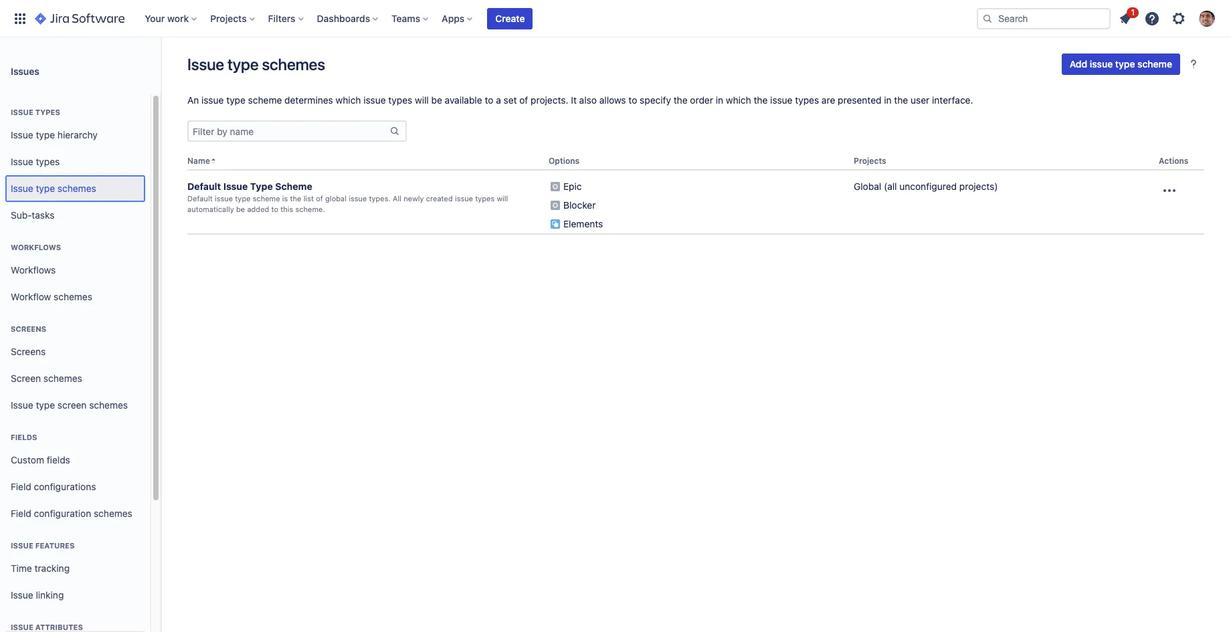 Task type: describe. For each thing, give the bounding box(es) containing it.
projects.
[[531, 94, 569, 106]]

2 default from the top
[[187, 194, 213, 203]]

schemes inside workflow schemes link
[[54, 291, 92, 302]]

screen
[[57, 399, 87, 411]]

1 default from the top
[[187, 181, 221, 192]]

your
[[145, 12, 165, 24]]

scheme inside default issue type scheme default issue type scheme is the list of global issue types. all newly created issue types will automatically be added to this scheme.
[[253, 194, 280, 203]]

create
[[496, 12, 525, 24]]

add issue type scheme button
[[1062, 54, 1181, 75]]

field configuration schemes
[[11, 508, 132, 519]]

type inside button
[[1116, 58, 1135, 70]]

issue features
[[11, 541, 75, 550]]

dashboards
[[317, 12, 370, 24]]

scheme for an issue type scheme determines which issue types will be available to a set of projects. it also allows to specify the order in which the issue types are presented in the user interface.
[[248, 94, 282, 106]]

field configurations
[[11, 481, 96, 492]]

types
[[35, 108, 60, 116]]

teams button
[[388, 8, 434, 29]]

workflows link
[[5, 257, 145, 284]]

attributes
[[35, 623, 83, 632]]

1 which from the left
[[336, 94, 361, 106]]

an
[[187, 94, 199, 106]]

apps button
[[438, 8, 478, 29]]

screens link
[[5, 339, 145, 365]]

screen schemes link
[[5, 365, 145, 392]]

custom fields
[[11, 454, 70, 466]]

created
[[426, 194, 453, 203]]

configuration
[[34, 508, 91, 519]]

your profile and settings image
[[1199, 10, 1215, 26]]

linking
[[36, 589, 64, 601]]

issue types link
[[5, 149, 145, 175]]

set
[[504, 94, 517, 106]]

issue type schemes link
[[5, 175, 145, 202]]

determines
[[285, 94, 333, 106]]

time tracking link
[[5, 556, 145, 582]]

notifications image
[[1118, 10, 1134, 26]]

order
[[690, 94, 713, 106]]

(all
[[884, 181, 897, 192]]

all
[[393, 194, 402, 203]]

1 horizontal spatial issue type schemes
[[187, 55, 325, 74]]

type right an
[[226, 94, 246, 106]]

dashboards button
[[313, 8, 384, 29]]

issue for issue linking link
[[11, 589, 33, 601]]

is
[[282, 194, 288, 203]]

issue type screen schemes
[[11, 399, 128, 411]]

your work button
[[141, 8, 202, 29]]

issue for issue types link
[[11, 156, 33, 167]]

blocker
[[564, 200, 596, 211]]

type inside default issue type scheme default issue type scheme is the list of global issue types. all newly created issue types will automatically be added to this scheme.
[[235, 194, 251, 203]]

elements
[[564, 218, 603, 230]]

workflows group
[[5, 229, 145, 315]]

a
[[496, 94, 501, 106]]

global (all unconfigured projects)
[[854, 181, 998, 192]]

custom fields link
[[5, 447, 145, 474]]

tracking
[[35, 563, 70, 574]]

automatically
[[187, 205, 234, 214]]

issue types
[[11, 156, 60, 167]]

user
[[911, 94, 930, 106]]

the inside default issue type scheme default issue type scheme is the list of global issue types. all newly created issue types will automatically be added to this scheme.
[[290, 194, 301, 203]]

name
[[187, 156, 210, 166]]

fields group
[[5, 419, 145, 531]]

screens group
[[5, 311, 145, 423]]

issue up automatically
[[215, 194, 233, 203]]

presented
[[838, 94, 882, 106]]

types left available
[[388, 94, 412, 106]]

issue right created
[[455, 194, 473, 203]]

issue type hierarchy link
[[5, 122, 145, 149]]

2 in from the left
[[884, 94, 892, 106]]

issue for issue type schemes link
[[11, 182, 33, 194]]

1 horizontal spatial to
[[485, 94, 494, 106]]

1 horizontal spatial projects
[[854, 156, 887, 166]]

projects button
[[206, 8, 260, 29]]

scheme.
[[295, 205, 325, 214]]

banner containing your work
[[0, 0, 1232, 37]]

default issue type scheme default issue type scheme is the list of global issue types. all newly created issue types will automatically be added to this scheme.
[[187, 181, 508, 214]]

workflows for workflows group
[[11, 243, 61, 252]]

projects)
[[960, 181, 998, 192]]

filters button
[[264, 8, 309, 29]]

issue left the are
[[770, 94, 793, 106]]

types inside default issue type scheme default issue type scheme is the list of global issue types. all newly created issue types will automatically be added to this scheme.
[[475, 194, 495, 203]]

will inside default issue type scheme default issue type scheme is the list of global issue types. all newly created issue types will automatically be added to this scheme.
[[497, 194, 508, 203]]

are
[[822, 94, 836, 106]]

issue types group
[[5, 94, 145, 233]]

name button
[[187, 156, 210, 166]]

newly
[[404, 194, 424, 203]]

types.
[[369, 194, 391, 203]]

appswitcher icon image
[[12, 10, 28, 26]]

teams
[[392, 12, 420, 24]]

the right the order
[[754, 94, 768, 106]]

issue right global
[[349, 194, 367, 203]]

type inside screens group
[[36, 399, 55, 411]]

custom
[[11, 454, 44, 466]]

fields
[[47, 454, 70, 466]]

sub-
[[11, 209, 32, 221]]

issue inside button
[[1090, 58, 1113, 70]]

create button
[[487, 8, 533, 29]]

2 which from the left
[[726, 94, 751, 106]]

global
[[854, 181, 882, 192]]

issue for issue type screen schemes link
[[11, 399, 33, 411]]

2 horizontal spatial to
[[629, 94, 637, 106]]

your work
[[145, 12, 189, 24]]

tasks
[[32, 209, 55, 221]]

workflow schemes
[[11, 291, 92, 302]]



Task type: locate. For each thing, give the bounding box(es) containing it.
1 screens from the top
[[11, 325, 46, 333]]

1 horizontal spatial be
[[431, 94, 442, 106]]

also
[[579, 94, 597, 106]]

0 horizontal spatial issue type schemes
[[11, 182, 96, 194]]

issue type schemes
[[187, 55, 325, 74], [11, 182, 96, 194]]

types left the are
[[795, 94, 819, 106]]

issue features group
[[5, 527, 145, 613]]

this
[[281, 205, 293, 214]]

1 vertical spatial projects
[[854, 156, 887, 166]]

issue for issue types 'group'
[[11, 108, 33, 116]]

schemes inside issue type screen schemes link
[[89, 399, 128, 411]]

actions image
[[1162, 183, 1178, 199]]

0 horizontal spatial to
[[271, 205, 278, 214]]

issue
[[1090, 58, 1113, 70], [202, 94, 224, 106], [364, 94, 386, 106], [770, 94, 793, 106], [215, 194, 233, 203], [349, 194, 367, 203], [455, 194, 473, 203]]

schemes inside screen schemes link
[[43, 373, 82, 384]]

add issue type scheme
[[1070, 58, 1173, 70]]

1 vertical spatial default
[[187, 194, 213, 203]]

which
[[336, 94, 361, 106], [726, 94, 751, 106]]

issue down issue type hierarchy
[[11, 156, 33, 167]]

screen schemes
[[11, 373, 82, 384]]

field for field configuration schemes
[[11, 508, 31, 519]]

1 vertical spatial be
[[236, 205, 245, 214]]

issue inside screens group
[[11, 399, 33, 411]]

0 vertical spatial scheme
[[1138, 58, 1173, 70]]

schemes down issue types link
[[57, 182, 96, 194]]

workflow
[[11, 291, 51, 302]]

1 horizontal spatial will
[[497, 194, 508, 203]]

in right presented
[[884, 94, 892, 106]]

actions
[[1159, 156, 1189, 166]]

type
[[228, 55, 259, 74], [1116, 58, 1135, 70], [226, 94, 246, 106], [36, 129, 55, 140], [36, 182, 55, 194], [235, 194, 251, 203], [36, 399, 55, 411]]

to left a
[[485, 94, 494, 106]]

field down custom
[[11, 481, 31, 492]]

help image
[[1145, 10, 1161, 26]]

0 vertical spatial field
[[11, 481, 31, 492]]

projects inside popup button
[[210, 12, 247, 24]]

0 horizontal spatial projects
[[210, 12, 247, 24]]

issue down issue types
[[11, 129, 33, 140]]

be left available
[[431, 94, 442, 106]]

scheme for add issue type scheme
[[1138, 58, 1173, 70]]

time tracking
[[11, 563, 70, 574]]

issue right determines
[[364, 94, 386, 106]]

types right created
[[475, 194, 495, 203]]

issues
[[11, 65, 39, 77]]

field configurations link
[[5, 474, 145, 501]]

to right allows
[[629, 94, 637, 106]]

issue linking
[[11, 589, 64, 601]]

the left the order
[[674, 94, 688, 106]]

issue type schemes up tasks
[[11, 182, 96, 194]]

1 vertical spatial scheme
[[248, 94, 282, 106]]

global
[[325, 194, 347, 203]]

1 vertical spatial issue type schemes
[[11, 182, 96, 194]]

2 screens from the top
[[11, 346, 46, 357]]

issue inside default issue type scheme default issue type scheme is the list of global issue types. all newly created issue types will automatically be added to this scheme.
[[223, 181, 248, 192]]

issue left types
[[11, 108, 33, 116]]

2 workflows from the top
[[11, 264, 56, 275]]

in right the order
[[716, 94, 724, 106]]

which right the order
[[726, 94, 751, 106]]

1 vertical spatial workflows
[[11, 264, 56, 275]]

it
[[571, 94, 577, 106]]

1 vertical spatial will
[[497, 194, 508, 203]]

scheme
[[275, 181, 312, 192]]

scheme up filter by name text box
[[248, 94, 282, 106]]

0 horizontal spatial be
[[236, 205, 245, 214]]

time
[[11, 563, 32, 574]]

of right list
[[316, 194, 323, 203]]

an issue type scheme determines which issue types will be available to a set of projects. it also allows to specify the order in which the issue types are presented in the user interface.
[[187, 94, 973, 106]]

filters
[[268, 12, 296, 24]]

be left 'added'
[[236, 205, 245, 214]]

type down notifications icon at the top of page
[[1116, 58, 1135, 70]]

fields
[[11, 433, 37, 442]]

type up 'added'
[[235, 194, 251, 203]]

0 vertical spatial be
[[431, 94, 442, 106]]

schemes up determines
[[262, 55, 325, 74]]

screens for screens group
[[11, 325, 46, 333]]

issue for issue features group
[[11, 541, 33, 550]]

1 horizontal spatial of
[[520, 94, 528, 106]]

type up tasks
[[36, 182, 55, 194]]

issue right an
[[202, 94, 224, 106]]

field up issue features
[[11, 508, 31, 519]]

1 vertical spatial of
[[316, 194, 323, 203]]

will left available
[[415, 94, 429, 106]]

types
[[388, 94, 412, 106], [795, 94, 819, 106], [36, 156, 60, 167], [475, 194, 495, 203]]

issue type schemes inside issue types 'group'
[[11, 182, 96, 194]]

search image
[[983, 13, 993, 24]]

issue attributes
[[11, 623, 83, 632]]

1 horizontal spatial in
[[884, 94, 892, 106]]

0 vertical spatial will
[[415, 94, 429, 106]]

issue type screen schemes link
[[5, 392, 145, 419]]

screens down workflow at the left top
[[11, 325, 46, 333]]

work
[[167, 12, 189, 24]]

field for field configurations
[[11, 481, 31, 492]]

screens for screens link
[[11, 346, 46, 357]]

0 vertical spatial projects
[[210, 12, 247, 24]]

scheme inside button
[[1138, 58, 1173, 70]]

unconfigured
[[900, 181, 957, 192]]

workflows for 'workflows' link at the top of page
[[11, 264, 56, 275]]

to
[[485, 94, 494, 106], [629, 94, 637, 106], [271, 205, 278, 214]]

types down issue type hierarchy
[[36, 156, 60, 167]]

primary element
[[8, 0, 977, 37]]

to inside default issue type scheme default issue type scheme is the list of global issue types. all newly created issue types will automatically be added to this scheme.
[[271, 205, 278, 214]]

0 horizontal spatial which
[[336, 94, 361, 106]]

add
[[1070, 58, 1088, 70]]

available
[[445, 94, 482, 106]]

the
[[674, 94, 688, 106], [754, 94, 768, 106], [894, 94, 908, 106], [290, 194, 301, 203]]

issue up sub-
[[11, 182, 33, 194]]

field configuration schemes link
[[5, 501, 145, 527]]

issue linking link
[[5, 582, 145, 609]]

of inside default issue type scheme default issue type scheme is the list of global issue types. all newly created issue types will automatically be added to this scheme.
[[316, 194, 323, 203]]

workflows down 'sub-tasks'
[[11, 243, 61, 252]]

issue type schemes down projects popup button
[[187, 55, 325, 74]]

banner
[[0, 0, 1232, 37]]

issue down issue linking
[[11, 623, 33, 632]]

issue left the type
[[223, 181, 248, 192]]

issue types
[[11, 108, 60, 116]]

projects up global on the right of the page
[[854, 156, 887, 166]]

of
[[520, 94, 528, 106], [316, 194, 323, 203]]

1 field from the top
[[11, 481, 31, 492]]

schemes up issue type screen schemes at the left bottom of page
[[43, 373, 82, 384]]

2 vertical spatial scheme
[[253, 194, 280, 203]]

schemes inside issue type schemes link
[[57, 182, 96, 194]]

1 workflows from the top
[[11, 243, 61, 252]]

1 in from the left
[[716, 94, 724, 106]]

1 vertical spatial screens
[[11, 346, 46, 357]]

the left user
[[894, 94, 908, 106]]

of right set
[[520, 94, 528, 106]]

which right determines
[[336, 94, 361, 106]]

issue type hierarchy
[[11, 129, 98, 140]]

the right the is
[[290, 194, 301, 203]]

allows
[[600, 94, 626, 106]]

specify
[[640, 94, 671, 106]]

Search field
[[977, 8, 1111, 29]]

schemes right screen
[[89, 399, 128, 411]]

projects right work
[[210, 12, 247, 24]]

learn more image
[[1186, 56, 1202, 72]]

1
[[1131, 7, 1135, 17]]

0 horizontal spatial will
[[415, 94, 429, 106]]

interface.
[[932, 94, 973, 106]]

to left this
[[271, 205, 278, 214]]

1 horizontal spatial which
[[726, 94, 751, 106]]

workflows
[[11, 243, 61, 252], [11, 264, 56, 275]]

types inside 'group'
[[36, 156, 60, 167]]

screens
[[11, 325, 46, 333], [11, 346, 46, 357]]

scheme
[[1138, 58, 1173, 70], [248, 94, 282, 106], [253, 194, 280, 203]]

workflow schemes link
[[5, 284, 145, 311]]

screen
[[11, 373, 41, 384]]

added
[[247, 205, 269, 214]]

features
[[35, 541, 75, 550]]

hierarchy
[[57, 129, 98, 140]]

scheme down the type
[[253, 194, 280, 203]]

0 horizontal spatial in
[[716, 94, 724, 106]]

will right created
[[497, 194, 508, 203]]

1 vertical spatial field
[[11, 508, 31, 519]]

be
[[431, 94, 442, 106], [236, 205, 245, 214]]

schemes down 'workflows' link at the top of page
[[54, 291, 92, 302]]

jira software image
[[35, 10, 125, 26], [35, 10, 125, 26]]

scheme left "learn more" image
[[1138, 58, 1173, 70]]

schemes down field configurations link
[[94, 508, 132, 519]]

type down projects popup button
[[228, 55, 259, 74]]

Filter by name text field
[[189, 122, 390, 141]]

be inside default issue type scheme default issue type scheme is the list of global issue types. all newly created issue types will automatically be added to this scheme.
[[236, 205, 245, 214]]

2 field from the top
[[11, 508, 31, 519]]

type
[[250, 181, 273, 192]]

issue down the time
[[11, 589, 33, 601]]

settings image
[[1171, 10, 1187, 26]]

0 vertical spatial default
[[187, 181, 221, 192]]

screens up screen
[[11, 346, 46, 357]]

epic
[[564, 181, 582, 192]]

sidebar navigation image
[[146, 54, 175, 80]]

workflows up workflow at the left top
[[11, 264, 56, 275]]

0 vertical spatial workflows
[[11, 243, 61, 252]]

issue up an
[[187, 55, 224, 74]]

issue right add on the right of the page
[[1090, 58, 1113, 70]]

sub-tasks link
[[5, 202, 145, 229]]

type left screen
[[36, 399, 55, 411]]

issue
[[187, 55, 224, 74], [11, 108, 33, 116], [11, 129, 33, 140], [11, 156, 33, 167], [223, 181, 248, 192], [11, 182, 33, 194], [11, 399, 33, 411], [11, 541, 33, 550], [11, 589, 33, 601], [11, 623, 33, 632]]

type down types
[[36, 129, 55, 140]]

configurations
[[34, 481, 96, 492]]

0 horizontal spatial of
[[316, 194, 323, 203]]

0 vertical spatial issue type schemes
[[187, 55, 325, 74]]

sub-tasks
[[11, 209, 55, 221]]

list
[[304, 194, 314, 203]]

options
[[549, 156, 580, 166]]

issue up the time
[[11, 541, 33, 550]]

0 vertical spatial screens
[[11, 325, 46, 333]]

default
[[187, 181, 221, 192], [187, 194, 213, 203]]

0 vertical spatial of
[[520, 94, 528, 106]]

in
[[716, 94, 724, 106], [884, 94, 892, 106]]

issue for issue type hierarchy link
[[11, 129, 33, 140]]

issue down screen
[[11, 399, 33, 411]]

schemes inside field configuration schemes link
[[94, 508, 132, 519]]



Task type: vqa. For each thing, say whether or not it's contained in the screenshot.
Create banner
no



